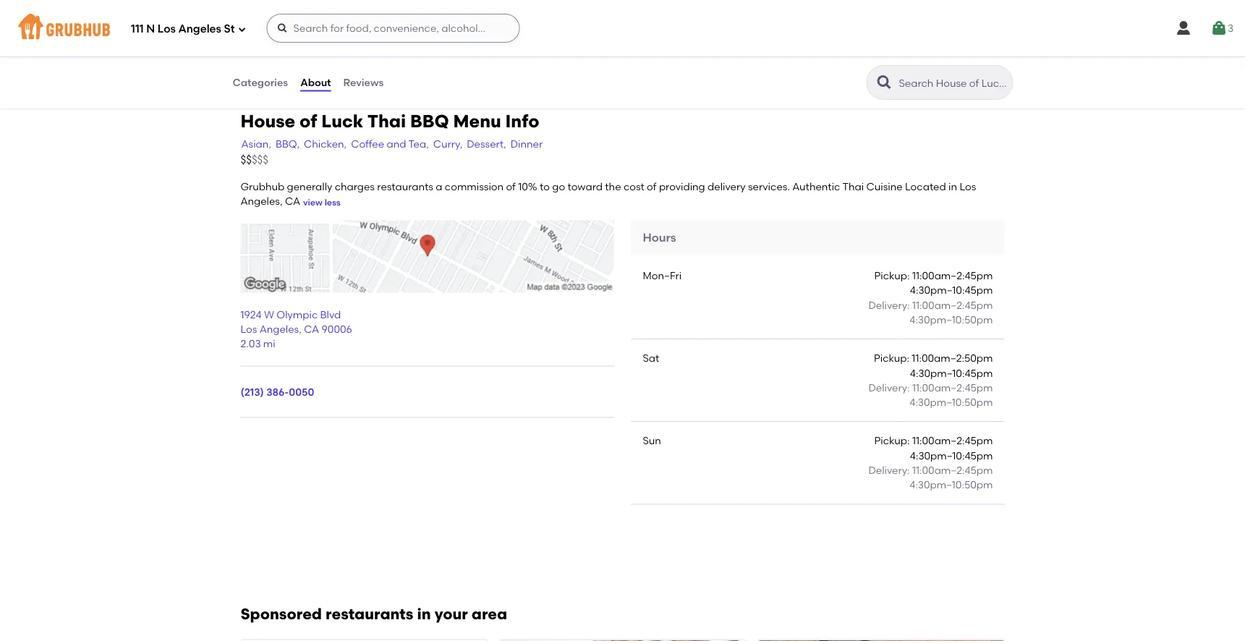 Task type: vqa. For each thing, say whether or not it's contained in the screenshot.
the "Pickup: 11:00am–2:45pm 4:30pm–10:45pm Delivery: 11:00am–2:45pm 4:30pm–10:50pm" for Sun
yes



Task type: locate. For each thing, give the bounding box(es) containing it.
grubhub generally charges restaurants a commission of 10% to go toward the cost of providing
[[241, 180, 705, 193]]

thai inside delivery services. authentic thai cuisine located in los angeles, ca
[[843, 180, 864, 193]]

111
[[131, 23, 144, 36]]

2 vertical spatial delivery:
[[869, 464, 910, 476]]

2 horizontal spatial svg image
[[1210, 20, 1228, 37]]

main navigation navigation
[[0, 0, 1245, 56]]

10%
[[518, 180, 537, 193]]

of up chicken,
[[300, 111, 317, 132]]

1 delivery: from the top
[[869, 299, 910, 311]]

1 horizontal spatial los
[[241, 323, 257, 335]]

view less button
[[303, 196, 341, 209]]

providing
[[659, 180, 705, 193]]

angeles left st
[[178, 23, 221, 36]]

0 horizontal spatial thai
[[367, 111, 406, 132]]

of
[[300, 111, 317, 132], [506, 180, 516, 193], [647, 180, 657, 193]]

los right located
[[960, 180, 976, 193]]

11:00am–2:45pm
[[912, 269, 993, 282], [912, 299, 993, 311], [912, 381, 993, 394], [912, 435, 993, 447], [912, 464, 993, 476]]

1 vertical spatial 4:30pm–10:45pm
[[910, 367, 993, 379]]

(213)
[[241, 386, 264, 398]]

pickup: 11:00am–2:45pm 4:30pm–10:45pm delivery: 11:00am–2:45pm 4:30pm–10:50pm for mon–fri
[[869, 269, 993, 326]]

4 11:00am–2:45pm from the top
[[912, 435, 993, 447]]

thai
[[367, 111, 406, 132], [843, 180, 864, 193]]

4:30pm–10:45pm for mon–fri
[[910, 284, 993, 296]]

pickup:
[[874, 269, 910, 282], [874, 352, 910, 364], [874, 435, 910, 447]]

0 horizontal spatial ca
[[285, 195, 300, 207]]

(213) 386-0050 button
[[241, 385, 314, 400]]

1 vertical spatial ca
[[304, 323, 319, 335]]

ca right ,
[[304, 323, 319, 335]]

bbq,
[[276, 138, 300, 150]]

in right located
[[949, 180, 957, 193]]

pickup: inside pickup: 11:00am–2:50pm 4:30pm–10:45pm delivery: 11:00am–2:45pm 4:30pm–10:50pm
[[874, 352, 910, 364]]

2 11:00am–2:45pm from the top
[[912, 299, 993, 311]]

1 4:30pm–10:45pm from the top
[[910, 284, 993, 296]]

3 4:30pm–10:50pm from the top
[[910, 479, 993, 491]]

0 vertical spatial pickup:
[[874, 269, 910, 282]]

5 11:00am–2:45pm from the top
[[912, 464, 993, 476]]

delivery: inside pickup: 11:00am–2:50pm 4:30pm–10:45pm delivery: 11:00am–2:45pm 4:30pm–10:50pm
[[869, 381, 910, 394]]

angeles up mi
[[260, 323, 299, 335]]

delivery:
[[869, 299, 910, 311], [869, 381, 910, 394], [869, 464, 910, 476]]

3 11:00am–2:45pm from the top
[[912, 381, 993, 394]]

1 horizontal spatial ca
[[304, 323, 319, 335]]

delivery: for mon–fri
[[869, 299, 910, 311]]

386-
[[266, 386, 289, 398]]

w
[[264, 308, 274, 321]]

0 vertical spatial los
[[158, 23, 176, 36]]

$$$$$
[[241, 153, 268, 166]]

1 vertical spatial 4:30pm–10:50pm
[[910, 396, 993, 408]]

90006
[[322, 323, 352, 335]]

in left your
[[417, 604, 431, 623]]

4:30pm–10:50pm for mon–fri
[[910, 313, 993, 326]]

sun
[[643, 435, 661, 447]]

house of luck thai bbq menu info
[[241, 111, 539, 132]]

1 vertical spatial los
[[960, 180, 976, 193]]

1 vertical spatial thai
[[843, 180, 864, 193]]

hours
[[643, 230, 676, 244]]

1 vertical spatial delivery:
[[869, 381, 910, 394]]

info
[[505, 111, 539, 132]]

view
[[303, 197, 323, 207]]

3 delivery: from the top
[[869, 464, 910, 476]]

of right cost
[[647, 180, 657, 193]]

thai left cuisine
[[843, 180, 864, 193]]

dinner button
[[510, 136, 543, 152]]

1 vertical spatial pickup:
[[874, 352, 910, 364]]

thai for authentic
[[843, 180, 864, 193]]

0 vertical spatial angeles
[[178, 23, 221, 36]]

2 horizontal spatial los
[[960, 180, 976, 193]]

generally
[[287, 180, 332, 193]]

angeles inside the main navigation navigation
[[178, 23, 221, 36]]

blvd
[[320, 308, 341, 321]]

0 vertical spatial 4:30pm–10:50pm
[[910, 313, 993, 326]]

categories
[[233, 76, 288, 89]]

0050
[[289, 386, 314, 398]]

0 vertical spatial delivery:
[[869, 299, 910, 311]]

2 vertical spatial los
[[241, 323, 257, 335]]

0 vertical spatial 4:30pm–10:45pm
[[910, 284, 993, 296]]

0 vertical spatial in
[[949, 180, 957, 193]]

tea,
[[409, 138, 429, 150]]

2 4:30pm–10:50pm from the top
[[910, 396, 993, 408]]

11:00am–2:45pm for sat
[[912, 381, 993, 394]]

pickup: for sun
[[874, 435, 910, 447]]

4:30pm–10:50pm
[[910, 313, 993, 326], [910, 396, 993, 408], [910, 479, 993, 491]]

restaurants
[[377, 180, 433, 193], [326, 604, 413, 623]]

ca left view
[[285, 195, 300, 207]]

angeles
[[178, 23, 221, 36], [260, 323, 299, 335]]

toward
[[568, 180, 603, 193]]

sponsored restaurants in your area
[[241, 604, 507, 623]]

los up 2.03
[[241, 323, 257, 335]]

0 horizontal spatial in
[[417, 604, 431, 623]]

pickup: 11:00am–2:45pm 4:30pm–10:45pm delivery: 11:00am–2:45pm 4:30pm–10:50pm for sun
[[869, 435, 993, 491]]

1 4:30pm–10:50pm from the top
[[910, 313, 993, 326]]

ca
[[285, 195, 300, 207], [304, 323, 319, 335]]

to
[[540, 180, 550, 193]]

asian, button
[[241, 136, 272, 152]]

0 vertical spatial thai
[[367, 111, 406, 132]]

4:30pm–10:50pm for sat
[[910, 396, 993, 408]]

1 horizontal spatial thai
[[843, 180, 864, 193]]

2 vertical spatial 4:30pm–10:50pm
[[910, 479, 993, 491]]

0 horizontal spatial svg image
[[277, 22, 288, 34]]

4:30pm–10:45pm
[[910, 284, 993, 296], [910, 367, 993, 379], [910, 449, 993, 462]]

,
[[299, 323, 302, 335]]

1924 w olympic blvd los angeles , ca 90006 2.03 mi
[[241, 308, 352, 350]]

los right n at the top left
[[158, 23, 176, 36]]

2 delivery: from the top
[[869, 381, 910, 394]]

curry, button
[[433, 136, 463, 152]]

2 horizontal spatial of
[[647, 180, 657, 193]]

asian, bbq, chicken, coffee and tea, curry, dessert, dinner
[[241, 138, 543, 150]]

0 horizontal spatial los
[[158, 23, 176, 36]]

pickup: 11:00am–2:45pm 4:30pm–10:45pm delivery: 11:00am–2:45pm 4:30pm–10:50pm
[[869, 269, 993, 326], [869, 435, 993, 491]]

st
[[224, 23, 235, 36]]

pickup: 11:00am–2:50pm 4:30pm–10:45pm delivery: 11:00am–2:45pm 4:30pm–10:50pm
[[869, 352, 993, 408]]

svg image
[[1175, 20, 1192, 37], [1210, 20, 1228, 37], [277, 22, 288, 34]]

4:30pm–10:45pm inside pickup: 11:00am–2:50pm 4:30pm–10:45pm delivery: 11:00am–2:45pm 4:30pm–10:50pm
[[910, 367, 993, 379]]

3 4:30pm–10:45pm from the top
[[910, 449, 993, 462]]

4:30pm–10:50pm inside pickup: 11:00am–2:50pm 4:30pm–10:45pm delivery: 11:00am–2:45pm 4:30pm–10:50pm
[[910, 396, 993, 408]]

Search for food, convenience, alcohol... search field
[[267, 14, 520, 43]]

in
[[949, 180, 957, 193], [417, 604, 431, 623]]

services.
[[748, 180, 790, 193]]

1 vertical spatial in
[[417, 604, 431, 623]]

mon–fri
[[643, 269, 682, 282]]

reviews
[[343, 76, 384, 89]]

2 vertical spatial pickup:
[[874, 435, 910, 447]]

1 horizontal spatial angeles
[[260, 323, 299, 335]]

angeles inside 1924 w olympic blvd los angeles , ca 90006 2.03 mi
[[260, 323, 299, 335]]

thai up coffee and tea, button
[[367, 111, 406, 132]]

reviews button
[[343, 56, 384, 109]]

los inside 1924 w olympic blvd los angeles , ca 90006 2.03 mi
[[241, 323, 257, 335]]

1 pickup: 11:00am–2:45pm 4:30pm–10:45pm delivery: 11:00am–2:45pm 4:30pm–10:50pm from the top
[[869, 269, 993, 326]]

pickup: for mon–fri
[[874, 269, 910, 282]]

0 vertical spatial ca
[[285, 195, 300, 207]]

los
[[158, 23, 176, 36], [960, 180, 976, 193], [241, 323, 257, 335]]

0 vertical spatial restaurants
[[377, 180, 433, 193]]

ca inside delivery services. authentic thai cuisine located in los angeles, ca
[[285, 195, 300, 207]]

0 horizontal spatial angeles
[[178, 23, 221, 36]]

11:00am–2:45pm inside pickup: 11:00am–2:50pm 4:30pm–10:45pm delivery: 11:00am–2:45pm 4:30pm–10:50pm
[[912, 381, 993, 394]]

1 vertical spatial angeles
[[260, 323, 299, 335]]

1 vertical spatial restaurants
[[326, 604, 413, 623]]

2 4:30pm–10:45pm from the top
[[910, 367, 993, 379]]

2 vertical spatial 4:30pm–10:45pm
[[910, 449, 993, 462]]

dinner
[[511, 138, 543, 150]]

1 vertical spatial pickup: 11:00am–2:45pm 4:30pm–10:45pm delivery: 11:00am–2:45pm 4:30pm–10:50pm
[[869, 435, 993, 491]]

Search House of Luck Thai BBQ search field
[[898, 76, 1008, 90]]

2 pickup: 11:00am–2:45pm 4:30pm–10:45pm delivery: 11:00am–2:45pm 4:30pm–10:50pm from the top
[[869, 435, 993, 491]]

authentic
[[792, 180, 840, 193]]

0 vertical spatial pickup: 11:00am–2:45pm 4:30pm–10:45pm delivery: 11:00am–2:45pm 4:30pm–10:50pm
[[869, 269, 993, 326]]

1 horizontal spatial in
[[949, 180, 957, 193]]

of left 10%
[[506, 180, 516, 193]]

los inside the main navigation navigation
[[158, 23, 176, 36]]



Task type: describe. For each thing, give the bounding box(es) containing it.
4:30pm–10:50pm for sun
[[910, 479, 993, 491]]

111 n los angeles st
[[131, 23, 235, 36]]

commission
[[445, 180, 504, 193]]

$$
[[241, 153, 252, 166]]

coffee
[[351, 138, 384, 150]]

delivery
[[708, 180, 746, 193]]

the
[[605, 180, 621, 193]]

mi
[[263, 338, 275, 350]]

in inside delivery services. authentic thai cuisine located in los angeles, ca
[[949, 180, 957, 193]]

a
[[436, 180, 442, 193]]

1 11:00am–2:45pm from the top
[[912, 269, 993, 282]]

thai for luck
[[367, 111, 406, 132]]

menu
[[453, 111, 501, 132]]

angeles,
[[241, 195, 283, 207]]

(213) 386-0050
[[241, 386, 314, 398]]

4:30pm–10:45pm for sat
[[910, 367, 993, 379]]

your
[[435, 604, 468, 623]]

sponsored
[[241, 604, 322, 623]]

curry,
[[433, 138, 463, 150]]

search icon image
[[876, 74, 893, 91]]

grubhub
[[241, 180, 285, 193]]

n
[[146, 23, 155, 36]]

dessert,
[[467, 138, 506, 150]]

less
[[325, 197, 341, 207]]

about button
[[300, 56, 332, 109]]

4:30pm–10:45pm for sun
[[910, 449, 993, 462]]

11:00am–2:45pm for sun
[[912, 464, 993, 476]]

delivery services. authentic thai cuisine located in los angeles, ca
[[241, 180, 976, 207]]

asian,
[[241, 138, 271, 150]]

delivery: for sat
[[869, 381, 910, 394]]

cost
[[624, 180, 645, 193]]

svg image
[[238, 25, 246, 34]]

area
[[472, 604, 507, 623]]

bbq
[[410, 111, 449, 132]]

3 button
[[1210, 15, 1234, 41]]

dessert, button
[[466, 136, 507, 152]]

about
[[300, 76, 331, 89]]

11:00am–2:50pm
[[912, 352, 993, 364]]

chicken, button
[[303, 136, 347, 152]]

charges
[[335, 180, 375, 193]]

located
[[905, 180, 946, 193]]

olympic
[[277, 308, 318, 321]]

house
[[241, 111, 295, 132]]

and
[[387, 138, 406, 150]]

coffee and tea, button
[[350, 136, 430, 152]]

2.03
[[241, 338, 261, 350]]

cuisine
[[867, 180, 903, 193]]

chicken,
[[304, 138, 347, 150]]

bbq, button
[[275, 136, 300, 152]]

3
[[1228, 22, 1234, 34]]

11:00am–2:45pm for mon–fri
[[912, 299, 993, 311]]

sat
[[643, 352, 659, 364]]

go
[[552, 180, 565, 193]]

pickup: for sat
[[874, 352, 910, 364]]

svg image inside 3 button
[[1210, 20, 1228, 37]]

1924
[[241, 308, 262, 321]]

0 horizontal spatial of
[[300, 111, 317, 132]]

1 horizontal spatial svg image
[[1175, 20, 1192, 37]]

ca inside 1924 w olympic blvd los angeles , ca 90006 2.03 mi
[[304, 323, 319, 335]]

los inside delivery services. authentic thai cuisine located in los angeles, ca
[[960, 180, 976, 193]]

1 horizontal spatial of
[[506, 180, 516, 193]]

luck
[[321, 111, 363, 132]]

view less
[[303, 197, 341, 207]]

categories button
[[232, 56, 289, 109]]

delivery: for sun
[[869, 464, 910, 476]]



